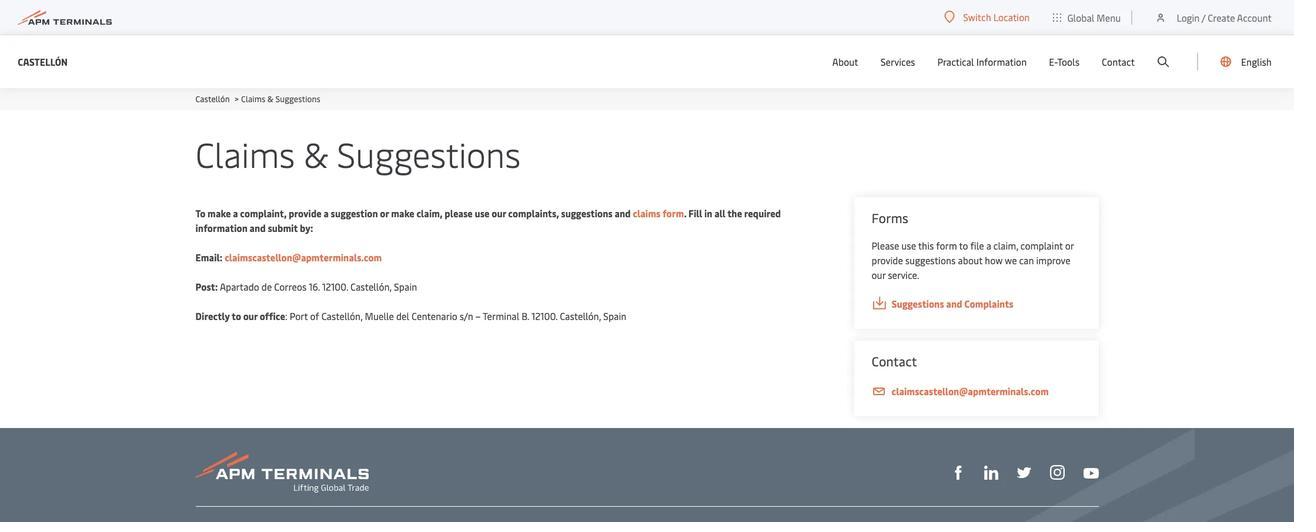 Task type: describe. For each thing, give the bounding box(es) containing it.
information
[[196, 222, 248, 235]]

claim, inside please use this form to file a claim, complaint or provide suggestions about how we can improve our service.
[[994, 239, 1019, 252]]

0 horizontal spatial suggestions
[[276, 94, 321, 105]]

form inside please use this form to file a claim, complaint or provide suggestions about how we can improve our service.
[[937, 239, 958, 252]]

english
[[1242, 55, 1272, 68]]

de
[[262, 281, 272, 294]]

suggestions inside please use this form to file a claim, complaint or provide suggestions about how we can improve our service.
[[906, 254, 956, 267]]

directly
[[196, 310, 230, 323]]

complaints
[[965, 298, 1014, 311]]

submit
[[268, 222, 298, 235]]

menu
[[1097, 11, 1121, 24]]

. fill in all the required information and submit by:
[[196, 207, 781, 235]]

we
[[1005, 254, 1017, 267]]

global
[[1068, 11, 1095, 24]]

information
[[977, 55, 1027, 68]]

terminal
[[483, 310, 520, 323]]

our inside please use this form to file a claim, complaint or provide suggestions about how we can improve our service.
[[872, 269, 886, 282]]

about
[[833, 55, 859, 68]]

/
[[1202, 11, 1206, 24]]

0 vertical spatial form
[[663, 207, 684, 220]]

0 horizontal spatial claimscastellon@apmterminals.com link
[[225, 251, 382, 264]]

office
[[260, 310, 285, 323]]

apmt footer logo image
[[196, 452, 369, 494]]

centenario
[[412, 310, 458, 323]]

complaint
[[1021, 239, 1063, 252]]

suggestion
[[331, 207, 378, 220]]

0 horizontal spatial to
[[232, 310, 241, 323]]

linkedin image
[[984, 467, 999, 481]]

file
[[971, 239, 985, 252]]

to
[[196, 207, 206, 220]]

e-tools button
[[1050, 35, 1080, 88]]

0 horizontal spatial spain
[[394, 281, 417, 294]]

by:
[[300, 222, 313, 235]]

all
[[715, 207, 726, 220]]

facebook image
[[952, 467, 966, 481]]

1 vertical spatial claims
[[196, 131, 295, 177]]

2 make from the left
[[391, 207, 415, 220]]

suggestions and complaints link
[[872, 297, 1082, 312]]

a inside please use this form to file a claim, complaint or provide suggestions about how we can improve our service.
[[987, 239, 992, 252]]

0 vertical spatial 12100.
[[322, 281, 348, 294]]

please use this form to file a claim, complaint or provide suggestions about how we can improve our service.
[[872, 239, 1074, 282]]

apartado
[[220, 281, 259, 294]]

1 vertical spatial 12100.
[[532, 310, 558, 323]]

youtube image
[[1084, 469, 1099, 479]]

shape link
[[952, 465, 966, 481]]

complaints,
[[508, 207, 559, 220]]

this
[[919, 239, 934, 252]]

required
[[745, 207, 781, 220]]

fill 44 link
[[1017, 465, 1032, 481]]

muelle
[[365, 310, 394, 323]]

global menu
[[1068, 11, 1121, 24]]

switch location button
[[945, 11, 1030, 24]]

instagram link
[[1050, 465, 1065, 481]]

practical information
[[938, 55, 1027, 68]]

services
[[881, 55, 916, 68]]

1 horizontal spatial our
[[492, 207, 506, 220]]

1 horizontal spatial claimscastellon@apmterminals.com
[[892, 385, 1049, 398]]

switch location
[[964, 11, 1030, 24]]

castellón, right the b. on the bottom left of page
[[560, 310, 601, 323]]

suggestions inside suggestions and complaints 'link'
[[892, 298, 945, 311]]

about
[[958, 254, 983, 267]]

instagram image
[[1050, 466, 1065, 481]]

1 horizontal spatial claimscastellon@apmterminals.com link
[[872, 385, 1082, 399]]

post: apartado de correos 16. 12100. castellón, spain
[[196, 281, 417, 294]]

0 vertical spatial castellón link
[[18, 54, 68, 69]]

provide inside please use this form to file a claim, complaint or provide suggestions about how we can improve our service.
[[872, 254, 904, 267]]

castellón for castellón
[[18, 55, 68, 68]]

0 vertical spatial claimscastellon@apmterminals.com
[[225, 251, 382, 264]]

and inside . fill in all the required information and submit by:
[[250, 222, 266, 235]]

how
[[985, 254, 1003, 267]]

0 vertical spatial provide
[[289, 207, 322, 220]]

1 make from the left
[[208, 207, 231, 220]]

castellón for castellón > claims & suggestions
[[196, 94, 230, 105]]

:
[[285, 310, 288, 323]]

0 vertical spatial or
[[380, 207, 389, 220]]

of
[[310, 310, 319, 323]]

location
[[994, 11, 1030, 24]]

correos
[[274, 281, 307, 294]]

1 horizontal spatial contact
[[1102, 55, 1135, 68]]



Task type: vqa. For each thing, say whether or not it's contained in the screenshot.
our
yes



Task type: locate. For each thing, give the bounding box(es) containing it.
account
[[1238, 11, 1272, 24]]

1 horizontal spatial form
[[937, 239, 958, 252]]

1 vertical spatial or
[[1066, 239, 1074, 252]]

1 vertical spatial form
[[937, 239, 958, 252]]

about button
[[833, 35, 859, 88]]

–
[[476, 310, 481, 323]]

1 horizontal spatial use
[[902, 239, 917, 252]]

0 vertical spatial spain
[[394, 281, 417, 294]]

0 horizontal spatial use
[[475, 207, 490, 220]]

email: claimscastellon@apmterminals.com
[[196, 251, 382, 264]]

0 vertical spatial to
[[960, 239, 969, 252]]

2 horizontal spatial suggestions
[[892, 298, 945, 311]]

castellón, up muelle
[[351, 281, 392, 294]]

castellón link
[[18, 54, 68, 69], [196, 94, 230, 105]]

0 horizontal spatial a
[[233, 207, 238, 220]]

linkedin__x28_alt_x29__3_ link
[[984, 465, 999, 481]]

e-tools
[[1050, 55, 1080, 68]]

12100. right 16.
[[322, 281, 348, 294]]

make right suggestion
[[391, 207, 415, 220]]

suggestions down the this
[[906, 254, 956, 267]]

castellón > claims & suggestions
[[196, 94, 321, 105]]

directly to our office : port of castellón, muelle del centenario s/n – terminal b. 12100. castellón, spain
[[196, 310, 627, 323]]

0 vertical spatial &
[[268, 94, 274, 105]]

and left complaints in the right of the page
[[947, 298, 963, 311]]

1 horizontal spatial a
[[324, 207, 329, 220]]

1 vertical spatial castellón link
[[196, 94, 230, 105]]

1 vertical spatial claim,
[[994, 239, 1019, 252]]

form
[[663, 207, 684, 220], [937, 239, 958, 252]]

0 vertical spatial claim,
[[417, 207, 443, 220]]

&
[[268, 94, 274, 105], [304, 131, 328, 177]]

you tube link
[[1084, 466, 1099, 480]]

form left fill
[[663, 207, 684, 220]]

castellón, right of
[[322, 310, 363, 323]]

claim,
[[417, 207, 443, 220], [994, 239, 1019, 252]]

services button
[[881, 35, 916, 88]]

0 vertical spatial suggestions
[[561, 207, 613, 220]]

login / create account link
[[1156, 0, 1272, 35]]

claims & suggestions
[[196, 131, 521, 177]]

0 horizontal spatial and
[[250, 222, 266, 235]]

1 horizontal spatial and
[[615, 207, 631, 220]]

practical
[[938, 55, 975, 68]]

please
[[445, 207, 473, 220]]

1 horizontal spatial &
[[304, 131, 328, 177]]

1 horizontal spatial castellón
[[196, 94, 230, 105]]

0 horizontal spatial &
[[268, 94, 274, 105]]

a left suggestion
[[324, 207, 329, 220]]

our left service.
[[872, 269, 886, 282]]

complaint,
[[240, 207, 287, 220]]

email:
[[196, 251, 223, 264]]

make
[[208, 207, 231, 220], [391, 207, 415, 220]]

a
[[233, 207, 238, 220], [324, 207, 329, 220], [987, 239, 992, 252]]

1 vertical spatial castellón
[[196, 94, 230, 105]]

use right please
[[475, 207, 490, 220]]

practical information button
[[938, 35, 1027, 88]]

and down complaint,
[[250, 222, 266, 235]]

1 vertical spatial provide
[[872, 254, 904, 267]]

2 vertical spatial and
[[947, 298, 963, 311]]

suggestions
[[561, 207, 613, 220], [906, 254, 956, 267]]

0 vertical spatial claimscastellon@apmterminals.com link
[[225, 251, 382, 264]]

castellón
[[18, 55, 68, 68], [196, 94, 230, 105]]

claims form link
[[633, 207, 684, 220]]

global menu button
[[1042, 0, 1133, 35]]

0 vertical spatial contact
[[1102, 55, 1135, 68]]

1 horizontal spatial 12100.
[[532, 310, 558, 323]]

login
[[1177, 11, 1200, 24]]

english button
[[1221, 35, 1272, 88]]

our left complaints,
[[492, 207, 506, 220]]

0 horizontal spatial contact
[[872, 353, 917, 371]]

0 horizontal spatial 12100.
[[322, 281, 348, 294]]

in
[[705, 207, 713, 220]]

suggestions and complaints
[[892, 298, 1014, 311]]

use inside please use this form to file a claim, complaint or provide suggestions about how we can improve our service.
[[902, 239, 917, 252]]

0 vertical spatial use
[[475, 207, 490, 220]]

castellón,
[[351, 281, 392, 294], [322, 310, 363, 323], [560, 310, 601, 323]]

1 horizontal spatial spain
[[604, 310, 627, 323]]

1 vertical spatial claimscastellon@apmterminals.com
[[892, 385, 1049, 398]]

del
[[396, 310, 409, 323]]

1 vertical spatial use
[[902, 239, 917, 252]]

contact
[[1102, 55, 1135, 68], [872, 353, 917, 371]]

0 horizontal spatial make
[[208, 207, 231, 220]]

a up 'information'
[[233, 207, 238, 220]]

b.
[[522, 310, 529, 323]]

2 horizontal spatial a
[[987, 239, 992, 252]]

claim, up we
[[994, 239, 1019, 252]]

1 horizontal spatial provide
[[872, 254, 904, 267]]

0 vertical spatial suggestions
[[276, 94, 321, 105]]

>
[[235, 94, 239, 105]]

0 horizontal spatial claimscastellon@apmterminals.com
[[225, 251, 382, 264]]

or up improve
[[1066, 239, 1074, 252]]

our
[[492, 207, 506, 220], [872, 269, 886, 282], [243, 310, 258, 323]]

or
[[380, 207, 389, 220], [1066, 239, 1074, 252]]

1 vertical spatial to
[[232, 310, 241, 323]]

to inside please use this form to file a claim, complaint or provide suggestions about how we can improve our service.
[[960, 239, 969, 252]]

1 vertical spatial suggestions
[[906, 254, 956, 267]]

contact button
[[1102, 35, 1135, 88]]

use left the this
[[902, 239, 917, 252]]

make up 'information'
[[208, 207, 231, 220]]

suggestions
[[276, 94, 321, 105], [337, 131, 521, 177], [892, 298, 945, 311]]

s/n
[[460, 310, 473, 323]]

claimscastellon@apmterminals.com link
[[225, 251, 382, 264], [872, 385, 1082, 399]]

1 horizontal spatial to
[[960, 239, 969, 252]]

port
[[290, 310, 308, 323]]

.
[[684, 207, 687, 220]]

to make a complaint, provide a suggestion or make claim, please use our complaints, suggestions and claims form
[[196, 207, 684, 220]]

provide down the please
[[872, 254, 904, 267]]

0 horizontal spatial castellón link
[[18, 54, 68, 69]]

our left office
[[243, 310, 258, 323]]

to
[[960, 239, 969, 252], [232, 310, 241, 323]]

forms
[[872, 209, 909, 227]]

1 vertical spatial our
[[872, 269, 886, 282]]

and left claims
[[615, 207, 631, 220]]

0 horizontal spatial our
[[243, 310, 258, 323]]

spain
[[394, 281, 417, 294], [604, 310, 627, 323]]

1 horizontal spatial suggestions
[[337, 131, 521, 177]]

and inside 'link'
[[947, 298, 963, 311]]

suggestions right complaints,
[[561, 207, 613, 220]]

improve
[[1037, 254, 1071, 267]]

e-
[[1050, 55, 1058, 68]]

can
[[1020, 254, 1035, 267]]

login / create account
[[1177, 11, 1272, 24]]

1 horizontal spatial claim,
[[994, 239, 1019, 252]]

tools
[[1058, 55, 1080, 68]]

0 horizontal spatial claim,
[[417, 207, 443, 220]]

the
[[728, 207, 743, 220]]

0 vertical spatial our
[[492, 207, 506, 220]]

0 horizontal spatial form
[[663, 207, 684, 220]]

provide up by:
[[289, 207, 322, 220]]

2 vertical spatial our
[[243, 310, 258, 323]]

claims right >
[[241, 94, 266, 105]]

twitter image
[[1017, 467, 1032, 481]]

1 horizontal spatial make
[[391, 207, 415, 220]]

0 horizontal spatial or
[[380, 207, 389, 220]]

1 horizontal spatial suggestions
[[906, 254, 956, 267]]

and
[[615, 207, 631, 220], [250, 222, 266, 235], [947, 298, 963, 311]]

0 horizontal spatial castellón
[[18, 55, 68, 68]]

1 horizontal spatial castellón link
[[196, 94, 230, 105]]

1 vertical spatial and
[[250, 222, 266, 235]]

1 vertical spatial claimscastellon@apmterminals.com link
[[872, 385, 1082, 399]]

0 vertical spatial and
[[615, 207, 631, 220]]

please
[[872, 239, 900, 252]]

1 vertical spatial &
[[304, 131, 328, 177]]

2 horizontal spatial our
[[872, 269, 886, 282]]

0 vertical spatial castellón
[[18, 55, 68, 68]]

12100. right the b. on the bottom left of page
[[532, 310, 558, 323]]

1 horizontal spatial or
[[1066, 239, 1074, 252]]

0 horizontal spatial provide
[[289, 207, 322, 220]]

claims down >
[[196, 131, 295, 177]]

a right the file
[[987, 239, 992, 252]]

to right directly
[[232, 310, 241, 323]]

post:
[[196, 281, 218, 294]]

0 horizontal spatial suggestions
[[561, 207, 613, 220]]

12100.
[[322, 281, 348, 294], [532, 310, 558, 323]]

1 vertical spatial contact
[[872, 353, 917, 371]]

switch
[[964, 11, 992, 24]]

16.
[[309, 281, 320, 294]]

fill
[[689, 207, 703, 220]]

form right the this
[[937, 239, 958, 252]]

1 vertical spatial spain
[[604, 310, 627, 323]]

service.
[[888, 269, 920, 282]]

1 vertical spatial suggestions
[[337, 131, 521, 177]]

2 horizontal spatial and
[[947, 298, 963, 311]]

create
[[1208, 11, 1236, 24]]

0 vertical spatial claims
[[241, 94, 266, 105]]

to left the file
[[960, 239, 969, 252]]

claim, left please
[[417, 207, 443, 220]]

claims
[[633, 207, 661, 220]]

or inside please use this form to file a claim, complaint or provide suggestions about how we can improve our service.
[[1066, 239, 1074, 252]]

claimscastellon@apmterminals.com
[[225, 251, 382, 264], [892, 385, 1049, 398]]

2 vertical spatial suggestions
[[892, 298, 945, 311]]

or right suggestion
[[380, 207, 389, 220]]



